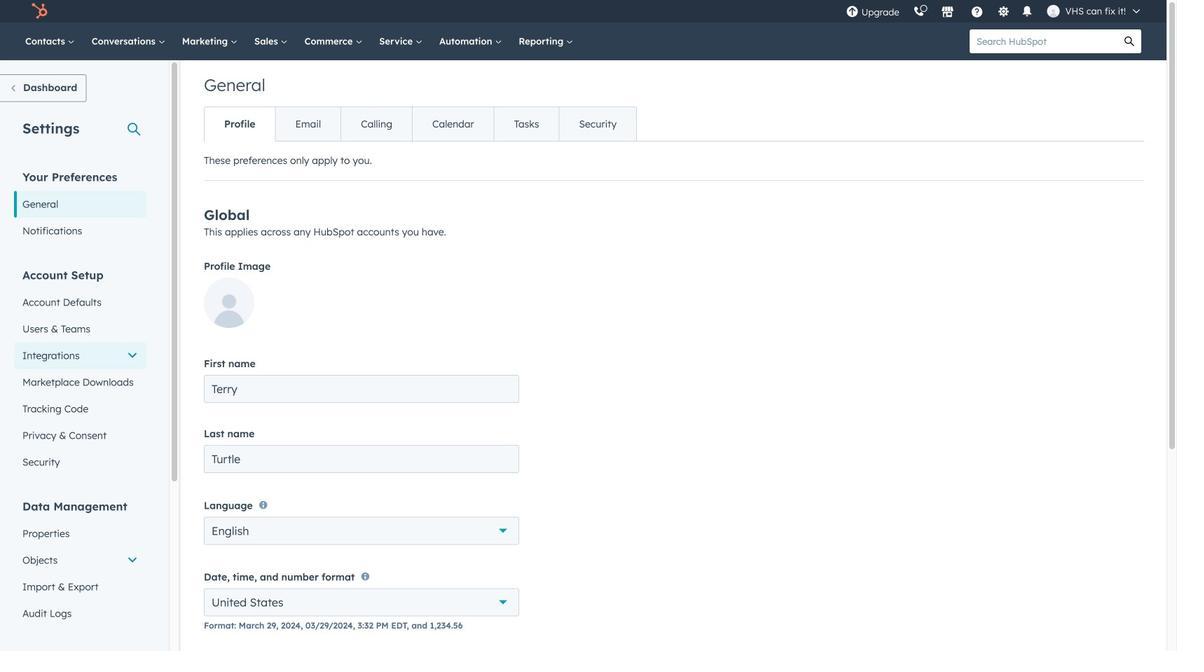 Task type: locate. For each thing, give the bounding box(es) containing it.
Search HubSpot search field
[[970, 29, 1118, 53]]

menu
[[839, 0, 1150, 22]]

your preferences element
[[14, 169, 146, 244]]

None text field
[[204, 375, 519, 403]]

None text field
[[204, 445, 519, 473]]

marketplaces image
[[942, 6, 954, 19]]

terry turtle image
[[1048, 5, 1060, 18]]

navigation
[[204, 107, 637, 142]]



Task type: describe. For each thing, give the bounding box(es) containing it.
data management element
[[14, 499, 146, 627]]

account setup element
[[14, 267, 146, 476]]



Task type: vqa. For each thing, say whether or not it's contained in the screenshot.
Inbox
no



